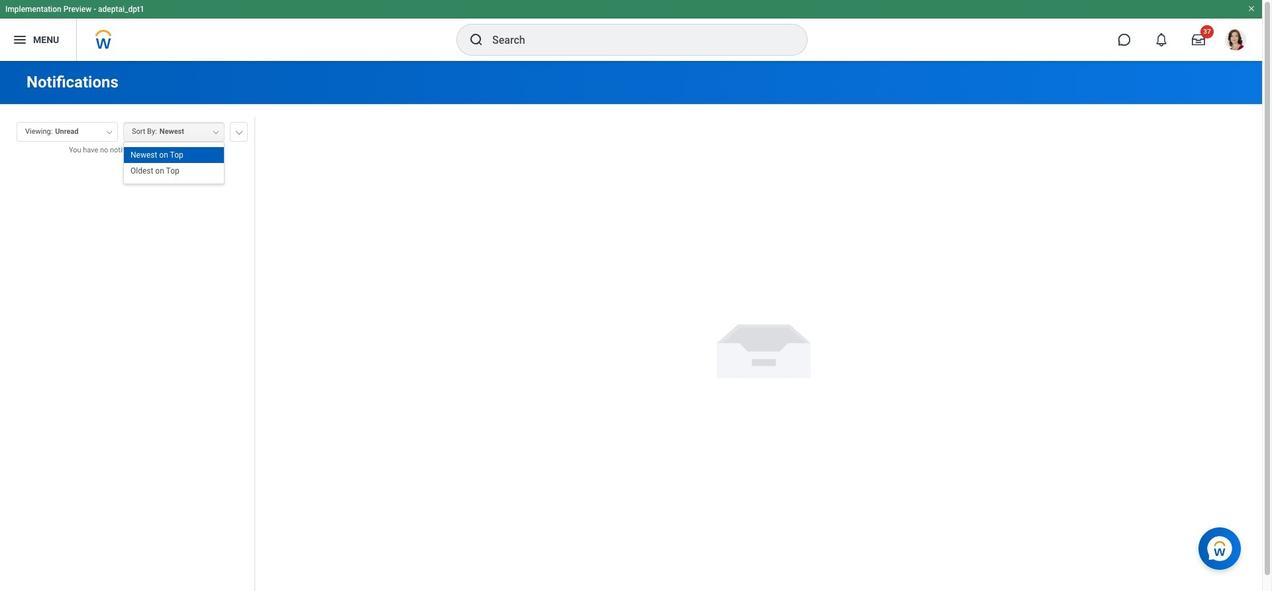 Task type: vqa. For each thing, say whether or not it's contained in the screenshot.
the leftmost Total
no



Task type: locate. For each thing, give the bounding box(es) containing it.
tab panel
[[0, 116, 255, 591]]

banner
[[0, 0, 1263, 61]]

search image
[[469, 32, 485, 48]]

notifications large image
[[1155, 33, 1169, 46]]

inbox items list box
[[0, 166, 255, 591]]

main content
[[0, 61, 1263, 591]]



Task type: describe. For each thing, give the bounding box(es) containing it.
more image
[[235, 128, 243, 135]]

profile logan mcneil image
[[1226, 29, 1247, 53]]

sort by list box
[[124, 147, 224, 179]]

inbox large image
[[1192, 33, 1206, 46]]

close environment banner image
[[1248, 5, 1256, 13]]

reading pane region
[[265, 105, 1263, 591]]

Search Workday  search field
[[492, 25, 780, 54]]

justify image
[[12, 32, 28, 48]]



